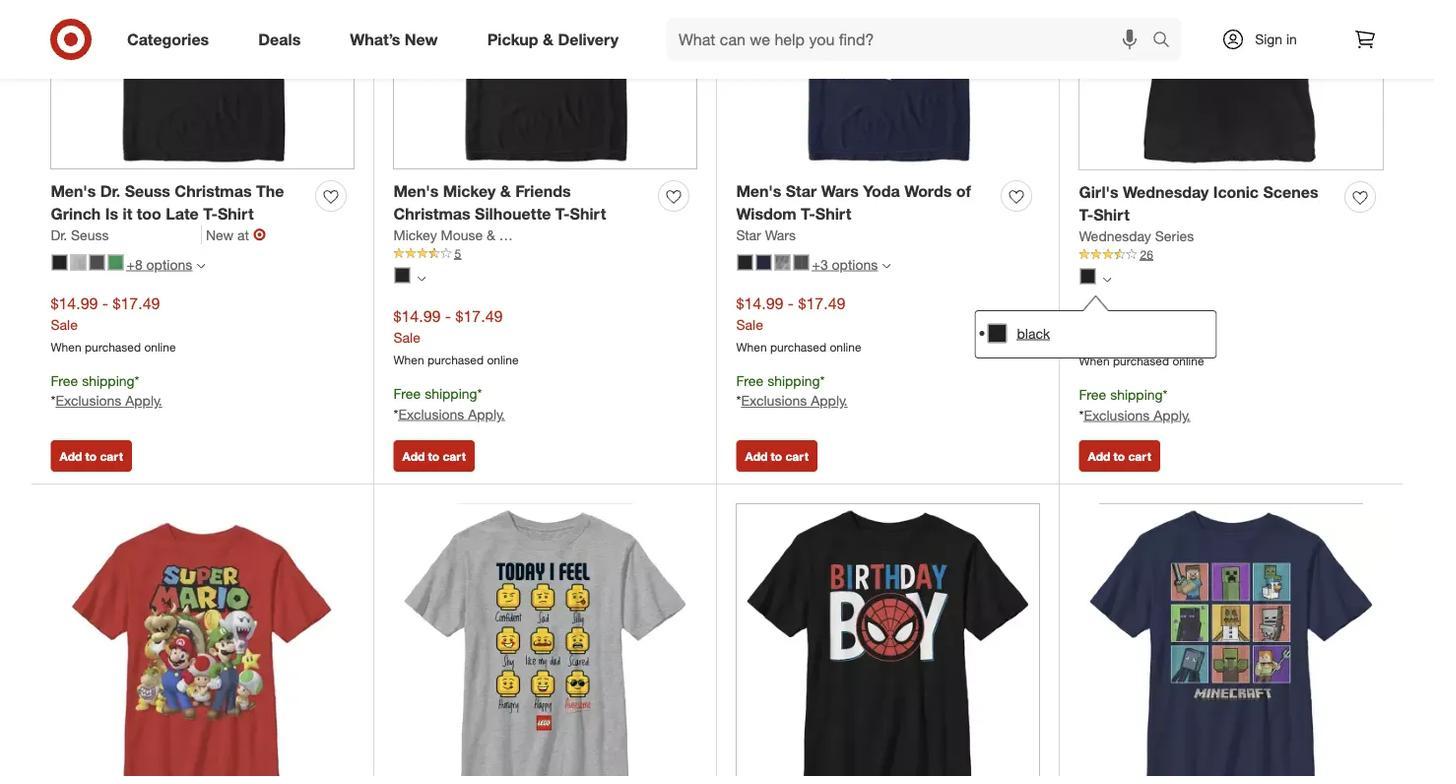 Task type: locate. For each thing, give the bounding box(es) containing it.
friends for mouse
[[499, 226, 545, 244]]

1 horizontal spatial new
[[405, 30, 438, 49]]

online for it
[[144, 339, 176, 354]]

&
[[543, 30, 554, 49], [500, 182, 511, 201], [487, 226, 495, 244]]

sale for too
[[51, 316, 78, 333]]

free
[[51, 372, 78, 389], [736, 372, 764, 389], [394, 385, 421, 402], [1079, 386, 1107, 403]]

add to cart for is
[[60, 449, 123, 463]]

dr.
[[100, 182, 120, 201], [51, 226, 67, 244]]

0 vertical spatial christmas
[[175, 182, 252, 201]]

1 add from the left
[[60, 449, 82, 463]]

1 vertical spatial wars
[[765, 226, 796, 244]]

free for is
[[51, 372, 78, 389]]

2 vertical spatial &
[[487, 226, 495, 244]]

1 vertical spatial wednesday
[[1079, 227, 1152, 245]]

+8 options
[[127, 256, 192, 273]]

$14.99 down "mickey mouse & friends" link
[[394, 307, 441, 326]]

0 vertical spatial wednesday
[[1123, 183, 1209, 202]]

dr. inside men's dr. seuss christmas the grinch is it too late t-shirt
[[100, 182, 120, 201]]

+8
[[127, 256, 143, 273]]

purchased for t-
[[428, 352, 484, 367]]

$17.49 down 5
[[456, 307, 503, 326]]

what's
[[350, 30, 400, 49]]

¬
[[253, 225, 266, 245]]

$12.99 reg $26.99
[[1079, 308, 1196, 327]]

3 add to cart from the left
[[745, 449, 809, 463]]

& for mouse
[[487, 226, 495, 244]]

new at ¬
[[206, 225, 266, 245]]

all colors + 3 more colors image
[[882, 262, 891, 271]]

0 horizontal spatial &
[[487, 226, 495, 244]]

boy's minecraft character boxes t-shirt image
[[1079, 504, 1384, 777], [1079, 504, 1384, 777]]

all colors element down "mickey mouse & friends" link
[[417, 272, 426, 284]]

1 horizontal spatial men's
[[394, 182, 439, 201]]

apply.
[[125, 392, 162, 410], [811, 392, 848, 410], [468, 405, 505, 423], [1154, 406, 1191, 424]]

0 horizontal spatial $17.49
[[113, 294, 160, 313]]

1 men's from the left
[[51, 182, 96, 201]]

1 to from the left
[[85, 449, 97, 463]]

men's for men's star wars yoda words of wisdom t-shirt
[[736, 182, 782, 201]]

0 horizontal spatial all colors element
[[417, 272, 426, 284]]

$26.99
[[1154, 309, 1196, 326]]

black image up $12.99
[[1080, 268, 1096, 284]]

christmas up late on the left top of page
[[175, 182, 252, 201]]

shirt inside men's star wars yoda words of wisdom t-shirt
[[816, 204, 852, 224]]

2 horizontal spatial $14.99 - $17.49 sale when purchased online
[[736, 294, 862, 354]]

shirt up 5 "link" on the top left
[[570, 204, 606, 224]]

0 horizontal spatial seuss
[[71, 226, 109, 244]]

1 horizontal spatial all colors image
[[1103, 276, 1112, 284]]

mickey mouse & friends link
[[394, 225, 545, 245]]

to
[[85, 449, 97, 463], [428, 449, 440, 463], [771, 449, 782, 463], [1114, 449, 1125, 463]]

options left all colors + 3 more colors element
[[832, 256, 878, 273]]

wisdom
[[736, 204, 797, 224]]

+8 options button
[[43, 249, 214, 280]]

0 vertical spatial new
[[405, 30, 438, 49]]

$14.99
[[51, 294, 98, 313], [736, 294, 784, 313], [394, 307, 441, 326]]

star down 'wisdom' on the right top of the page
[[736, 226, 761, 244]]

men's up 'wisdom' on the right top of the page
[[736, 182, 782, 201]]

athletic heather image
[[70, 254, 86, 270]]

$17.49 down +8
[[113, 294, 160, 313]]

0 vertical spatial &
[[543, 30, 554, 49]]

0 vertical spatial seuss
[[125, 182, 170, 201]]

add to cart button
[[51, 440, 132, 472], [394, 440, 475, 472], [736, 440, 818, 472], [1079, 440, 1161, 472]]

2 horizontal spatial $14.99
[[736, 294, 784, 313]]

options
[[146, 256, 192, 273], [832, 256, 878, 273]]

1 vertical spatial friends
[[499, 226, 545, 244]]

free for t-
[[394, 385, 421, 402]]

add to cart button for t-
[[394, 440, 475, 472]]

delivery
[[558, 30, 619, 49]]

deals
[[258, 30, 301, 49]]

friends down silhouette
[[499, 226, 545, 244]]

& up silhouette
[[500, 182, 511, 201]]

men's inside men's dr. seuss christmas the grinch is it too late t-shirt
[[51, 182, 96, 201]]

5 link
[[394, 245, 697, 262]]

-
[[102, 294, 108, 313], [788, 294, 794, 313], [445, 307, 451, 326]]

seuss down grinch
[[71, 226, 109, 244]]

2 horizontal spatial -
[[788, 294, 794, 313]]

options for too
[[146, 256, 192, 273]]

wednesday
[[1123, 183, 1209, 202], [1079, 227, 1152, 245]]

all colors element for t-
[[1103, 273, 1112, 285]]

$14.99 - $17.49 sale when purchased online down 5
[[394, 307, 519, 367]]

black image down "mickey mouse & friends" link
[[395, 267, 410, 283]]

all colors image
[[417, 275, 426, 283], [1103, 276, 1112, 284]]

new
[[405, 30, 438, 49], [206, 226, 234, 244]]

shirt up +3 options
[[816, 204, 852, 224]]

1 horizontal spatial &
[[500, 182, 511, 201]]

exclusions
[[56, 392, 121, 410], [741, 392, 807, 410], [398, 405, 464, 423], [1084, 406, 1150, 424]]

shirt up new at ¬
[[218, 204, 254, 224]]

all colors + 8 more colors element
[[196, 259, 205, 271]]

0 horizontal spatial $14.99
[[51, 294, 98, 313]]

christmas
[[175, 182, 252, 201], [394, 204, 471, 224]]

shirt inside men's dr. seuss christmas the grinch is it too late t-shirt
[[218, 204, 254, 224]]

2 men's from the left
[[394, 182, 439, 201]]

t- inside men's mickey & friends christmas silhouette t-shirt
[[556, 204, 570, 224]]

1 vertical spatial christmas
[[394, 204, 471, 224]]

1 vertical spatial dr.
[[51, 226, 67, 244]]

1 vertical spatial star
[[736, 226, 761, 244]]

- down charcoal heather image
[[788, 294, 794, 313]]

mickey up mickey mouse & friends
[[443, 182, 496, 201]]

kelly heather image
[[108, 254, 124, 270]]

0 vertical spatial friends
[[515, 182, 571, 201]]

star inside men's star wars yoda words of wisdom t-shirt
[[786, 182, 817, 201]]

0 vertical spatial mickey
[[443, 182, 496, 201]]

t- up 5 "link" on the top left
[[556, 204, 570, 224]]

online
[[144, 339, 176, 354], [830, 339, 862, 354], [487, 352, 519, 367], [1173, 353, 1205, 368]]

0 horizontal spatial all colors image
[[417, 275, 426, 283]]

$14.99 down navy blue icon
[[736, 294, 784, 313]]

2 horizontal spatial $17.49
[[799, 294, 846, 313]]

$14.99 - $17.49 sale when purchased online down +3 options dropdown button
[[736, 294, 862, 354]]

2 add to cart from the left
[[402, 449, 466, 463]]

new right what's on the left of page
[[405, 30, 438, 49]]

1 horizontal spatial black image
[[1080, 268, 1096, 284]]

$14.99 - $17.49 sale when purchased online for shirt
[[736, 294, 862, 354]]

girl's wednesday iconic scenes t-shirt image
[[1079, 0, 1384, 170], [1079, 0, 1384, 170]]

cart for t-
[[443, 449, 466, 463]]

add to cart for wisdom
[[745, 449, 809, 463]]

1 horizontal spatial -
[[445, 307, 451, 326]]

free shipping * * exclusions apply.
[[51, 372, 162, 410], [736, 372, 848, 410], [394, 385, 505, 423], [1079, 386, 1191, 424]]

$14.99 - $17.49 sale when purchased online
[[51, 294, 176, 354], [736, 294, 862, 354], [394, 307, 519, 367]]

dr. inside dr. seuss link
[[51, 226, 67, 244]]

2 horizontal spatial sale
[[736, 316, 763, 333]]

t- down girl's
[[1079, 205, 1094, 224]]

0 horizontal spatial star
[[736, 226, 761, 244]]

cart for is
[[100, 449, 123, 463]]

t- inside girl's wednesday iconic scenes t-shirt
[[1079, 205, 1094, 224]]

- down mouse
[[445, 307, 451, 326]]

0 vertical spatial dr.
[[100, 182, 120, 201]]

reg
[[1130, 309, 1151, 326]]

& inside men's mickey & friends christmas silhouette t-shirt
[[500, 182, 511, 201]]

1 add to cart from the left
[[60, 449, 123, 463]]

1 horizontal spatial seuss
[[125, 182, 170, 201]]

wars left yoda
[[821, 182, 859, 201]]

t- right 'wisdom' on the right top of the page
[[801, 204, 816, 224]]

the
[[256, 182, 284, 201]]

pickup
[[487, 30, 539, 49]]

1 options from the left
[[146, 256, 192, 273]]

when
[[51, 339, 81, 354], [736, 339, 767, 354], [394, 352, 424, 367], [1079, 353, 1110, 368]]

wednesday up series at the top of page
[[1123, 183, 1209, 202]]

0 horizontal spatial men's
[[51, 182, 96, 201]]

boy's lego® minifigure head emotions t-shirt image
[[394, 504, 697, 777], [394, 504, 697, 777]]

0 horizontal spatial $14.99 - $17.49 sale when purchased online
[[51, 294, 176, 354]]

search
[[1144, 32, 1191, 51]]

black image
[[737, 254, 753, 270], [1080, 268, 1096, 284]]

dr. down grinch
[[51, 226, 67, 244]]

0 horizontal spatial new
[[206, 226, 234, 244]]

pickup & delivery
[[487, 30, 619, 49]]

3 cart from the left
[[786, 449, 809, 463]]

2 horizontal spatial men's
[[736, 182, 782, 201]]

2 options from the left
[[832, 256, 878, 273]]

0 horizontal spatial sale
[[51, 316, 78, 333]]

wednesday series
[[1079, 227, 1194, 245]]

wars down 'wisdom' on the right top of the page
[[765, 226, 796, 244]]

men's star wars yoda words of wisdom t-shirt
[[736, 182, 971, 224]]

black image left athletic heather image at the top of page
[[52, 254, 67, 270]]

3 men's from the left
[[736, 182, 782, 201]]

star
[[786, 182, 817, 201], [736, 226, 761, 244]]

1 vertical spatial mickey
[[394, 226, 437, 244]]

$14.99 - $17.49 sale when purchased online down +8 options dropdown button
[[51, 294, 176, 354]]

shipping
[[82, 372, 135, 389], [768, 372, 820, 389], [425, 385, 477, 402], [1111, 386, 1163, 403]]

add to cart button for wisdom
[[736, 440, 818, 472]]

mickey
[[443, 182, 496, 201], [394, 226, 437, 244]]

0 horizontal spatial black image
[[737, 254, 753, 270]]

cart
[[100, 449, 123, 463], [443, 449, 466, 463], [786, 449, 809, 463], [1129, 449, 1152, 463]]

all colors element for christmas
[[417, 272, 426, 284]]

grinch
[[51, 204, 101, 224]]

dr. up is
[[100, 182, 120, 201]]

0 horizontal spatial dr.
[[51, 226, 67, 244]]

men's inside men's mickey & friends christmas silhouette t-shirt
[[394, 182, 439, 201]]

1 cart from the left
[[100, 449, 123, 463]]

men's up grinch
[[51, 182, 96, 201]]

$14.99 down athletic heather image at the top of page
[[51, 294, 98, 313]]

purchased
[[85, 339, 141, 354], [770, 339, 827, 354], [428, 352, 484, 367], [1113, 353, 1170, 368]]

2 to from the left
[[428, 449, 440, 463]]

apply. for wisdom
[[811, 392, 848, 410]]

add to cart
[[60, 449, 123, 463], [402, 449, 466, 463], [745, 449, 809, 463], [1088, 449, 1152, 463]]

yoda
[[863, 182, 900, 201]]

options left all colors + 8 more colors element
[[146, 256, 192, 273]]

t- right late on the left top of page
[[203, 204, 218, 224]]

when for men's dr. seuss christmas the grinch is it too late t-shirt
[[51, 339, 81, 354]]

exclusions apply. link
[[56, 392, 162, 410], [741, 392, 848, 410], [398, 405, 505, 423], [1084, 406, 1191, 424]]

sale
[[51, 316, 78, 333], [736, 316, 763, 333], [394, 329, 421, 346]]

1 horizontal spatial star
[[786, 182, 817, 201]]

1 horizontal spatial all colors element
[[1103, 273, 1112, 285]]

1 horizontal spatial christmas
[[394, 204, 471, 224]]

to for wisdom
[[771, 449, 782, 463]]

star up 'wisdom' on the right top of the page
[[786, 182, 817, 201]]

christmas inside men's mickey & friends christmas silhouette t-shirt
[[394, 204, 471, 224]]

3 to from the left
[[771, 449, 782, 463]]

boy's marvel birthday boy spider-man t-shirt image
[[736, 504, 1040, 777], [736, 504, 1040, 777]]

all colors image up $12.99
[[1103, 276, 1112, 284]]

1 vertical spatial &
[[500, 182, 511, 201]]

men's star wars yoda words of wisdom t-shirt link
[[736, 180, 994, 225]]

2 cart from the left
[[443, 449, 466, 463]]

men's dr. seuss christmas the grinch is it too late t-shirt image
[[51, 0, 354, 169], [51, 0, 354, 169]]

0 horizontal spatial options
[[146, 256, 192, 273]]

star wars link
[[736, 225, 796, 245]]

online for t-
[[830, 339, 862, 354]]

men's inside men's star wars yoda words of wisdom t-shirt
[[736, 182, 782, 201]]

- down charcoal heather icon
[[102, 294, 108, 313]]

options for shirt
[[832, 256, 878, 273]]

3 add to cart button from the left
[[736, 440, 818, 472]]

when for men's mickey & friends christmas silhouette t-shirt
[[394, 352, 424, 367]]

apply. for t-
[[468, 405, 505, 423]]

*
[[135, 372, 139, 389], [820, 372, 825, 389], [477, 385, 482, 402], [1163, 386, 1168, 403], [51, 392, 56, 410], [736, 392, 741, 410], [394, 405, 398, 423], [1079, 406, 1084, 424]]

2 horizontal spatial &
[[543, 30, 554, 49]]

what's new
[[350, 30, 438, 49]]

wednesday up the 26 at right
[[1079, 227, 1152, 245]]

all colors element
[[417, 272, 426, 284], [1103, 273, 1112, 285]]

all colors image down "mickey mouse & friends" link
[[417, 275, 426, 283]]

0 vertical spatial star
[[786, 182, 817, 201]]

wars
[[821, 182, 859, 201], [765, 226, 796, 244]]

boy's nintendo super mario group t-shirt image
[[51, 504, 354, 777], [51, 504, 354, 777]]

$14.99 for shirt
[[736, 294, 784, 313]]

friends for mickey
[[515, 182, 571, 201]]

seuss up too
[[125, 182, 170, 201]]

men's up mickey mouse & friends
[[394, 182, 439, 201]]

deals link
[[242, 18, 325, 61]]

1 vertical spatial new
[[206, 226, 234, 244]]

1 vertical spatial seuss
[[71, 226, 109, 244]]

$17.49
[[113, 294, 160, 313], [799, 294, 846, 313], [456, 307, 503, 326]]

& right 'pickup'
[[543, 30, 554, 49]]

26
[[1140, 247, 1154, 262]]

exclusions for t-
[[398, 405, 464, 423]]

wars inside men's star wars yoda words of wisdom t-shirt
[[821, 182, 859, 201]]

shipping for wisdom
[[768, 372, 820, 389]]

all colors image for t-
[[1103, 276, 1112, 284]]

series
[[1155, 227, 1194, 245]]

mickey left mouse
[[394, 226, 437, 244]]

men's dr. seuss christmas the grinch is it too late t-shirt link
[[51, 180, 308, 225]]

0 vertical spatial wars
[[821, 182, 859, 201]]

$17.49 for shirt
[[799, 294, 846, 313]]

3 add from the left
[[745, 449, 768, 463]]

sign in
[[1255, 31, 1297, 48]]

0 horizontal spatial -
[[102, 294, 108, 313]]

& right mouse
[[487, 226, 495, 244]]

to for is
[[85, 449, 97, 463]]

add for is
[[60, 449, 82, 463]]

shirt down girl's
[[1094, 205, 1130, 224]]

men's for men's dr. seuss christmas the grinch is it too late t-shirt
[[51, 182, 96, 201]]

black image
[[52, 254, 67, 270], [395, 267, 410, 283]]

wednesday series link
[[1079, 226, 1194, 246]]

add to cart for t-
[[402, 449, 466, 463]]

1 horizontal spatial options
[[832, 256, 878, 273]]

in
[[1287, 31, 1297, 48]]

t-
[[203, 204, 218, 224], [556, 204, 570, 224], [801, 204, 816, 224], [1079, 205, 1094, 224]]

shirt
[[218, 204, 254, 224], [570, 204, 606, 224], [816, 204, 852, 224], [1094, 205, 1130, 224]]

add
[[60, 449, 82, 463], [402, 449, 425, 463], [745, 449, 768, 463], [1088, 449, 1111, 463]]

christmas up mouse
[[394, 204, 471, 224]]

2 add to cart button from the left
[[394, 440, 475, 472]]

friends inside men's mickey & friends christmas silhouette t-shirt
[[515, 182, 571, 201]]

4 add to cart from the left
[[1088, 449, 1152, 463]]

4 add from the left
[[1088, 449, 1111, 463]]

purchased for is
[[85, 339, 141, 354]]

friends
[[515, 182, 571, 201], [499, 226, 545, 244]]

all colors element up $12.99
[[1103, 273, 1112, 285]]

seuss
[[125, 182, 170, 201], [71, 226, 109, 244]]

1 horizontal spatial mickey
[[443, 182, 496, 201]]

cart for wisdom
[[786, 449, 809, 463]]

0 horizontal spatial christmas
[[175, 182, 252, 201]]

1 add to cart button from the left
[[51, 440, 132, 472]]

black image left navy blue icon
[[737, 254, 753, 270]]

4 cart from the left
[[1129, 449, 1152, 463]]

men's
[[51, 182, 96, 201], [394, 182, 439, 201], [736, 182, 782, 201]]

men's star wars yoda words of wisdom t-shirt image
[[736, 0, 1040, 169], [736, 0, 1040, 169]]

wednesday inside wednesday series link
[[1079, 227, 1152, 245]]

1 horizontal spatial dr.
[[100, 182, 120, 201]]

$17.49 down +3
[[799, 294, 846, 313]]

new inside 'link'
[[405, 30, 438, 49]]

men's mickey & friends christmas silhouette t-shirt image
[[394, 0, 697, 169], [394, 0, 697, 169]]

t- inside men's star wars yoda words of wisdom t-shirt
[[801, 204, 816, 224]]

shirt inside men's mickey & friends christmas silhouette t-shirt
[[570, 204, 606, 224]]

to for t-
[[428, 449, 440, 463]]

2 add from the left
[[402, 449, 425, 463]]

friends up silhouette
[[515, 182, 571, 201]]

1 horizontal spatial wars
[[821, 182, 859, 201]]

new left at
[[206, 226, 234, 244]]



Task type: vqa. For each thing, say whether or not it's contained in the screenshot.
the 10pc
no



Task type: describe. For each thing, give the bounding box(es) containing it.
men's mickey & friends christmas silhouette t-shirt
[[394, 182, 606, 224]]

categories
[[127, 30, 209, 49]]

0 horizontal spatial mickey
[[394, 226, 437, 244]]

girl's wednesday iconic scenes t-shirt link
[[1079, 181, 1338, 226]]

girl's wednesday iconic scenes t-shirt
[[1079, 183, 1319, 224]]

all colors image for christmas
[[417, 275, 426, 283]]

exclusions apply. link for is
[[56, 392, 162, 410]]

& for mickey
[[500, 182, 511, 201]]

t- inside men's dr. seuss christmas the grinch is it too late t-shirt
[[203, 204, 218, 224]]

$14.99 for too
[[51, 294, 98, 313]]

black link
[[988, 311, 1204, 356]]

exclusions apply. link for t-
[[398, 405, 505, 423]]

4 to from the left
[[1114, 449, 1125, 463]]

1 horizontal spatial black image
[[395, 267, 410, 283]]

new inside new at ¬
[[206, 226, 234, 244]]

sign in link
[[1205, 18, 1328, 61]]

free shipping * * exclusions apply. for is
[[51, 372, 162, 410]]

$17.49 for too
[[113, 294, 160, 313]]

- for too
[[102, 294, 108, 313]]

when purchased online
[[1079, 353, 1205, 368]]

all colors + 3 more colors element
[[882, 259, 891, 271]]

categories link
[[110, 18, 234, 61]]

navy blue image
[[756, 254, 772, 270]]

exclusions for is
[[56, 392, 121, 410]]

what's new link
[[333, 18, 463, 61]]

iconic
[[1214, 183, 1259, 202]]

What can we help you find? suggestions appear below search field
[[667, 18, 1158, 61]]

dr. seuss
[[51, 226, 109, 244]]

4 add to cart button from the left
[[1079, 440, 1161, 472]]

1 horizontal spatial $14.99 - $17.49 sale when purchased online
[[394, 307, 519, 367]]

words
[[905, 182, 952, 201]]

late
[[166, 204, 199, 224]]

is
[[105, 204, 118, 224]]

men's for men's mickey & friends christmas silhouette t-shirt
[[394, 182, 439, 201]]

charcoal heather image
[[89, 254, 105, 270]]

at
[[238, 226, 249, 244]]

0 horizontal spatial wars
[[765, 226, 796, 244]]

search button
[[1144, 18, 1191, 65]]

free for wisdom
[[736, 372, 764, 389]]

exclusions for wisdom
[[741, 392, 807, 410]]

men's mickey & friends christmas silhouette t-shirt link
[[394, 180, 651, 225]]

it
[[123, 204, 132, 224]]

apply. for is
[[125, 392, 162, 410]]

purchased for wisdom
[[770, 339, 827, 354]]

silhouette
[[475, 204, 551, 224]]

seuss inside men's dr. seuss christmas the grinch is it too late t-shirt
[[125, 182, 170, 201]]

online for shirt
[[487, 352, 519, 367]]

sign
[[1255, 31, 1283, 48]]

shipping for t-
[[425, 385, 477, 402]]

charcoal image
[[794, 254, 809, 270]]

1 horizontal spatial $14.99
[[394, 307, 441, 326]]

girl's
[[1079, 183, 1119, 202]]

free shipping * * exclusions apply. for wisdom
[[736, 372, 848, 410]]

$14.99 - $17.49 sale when purchased online for too
[[51, 294, 176, 354]]

wednesday inside girl's wednesday iconic scenes t-shirt
[[1123, 183, 1209, 202]]

exclusions apply. link for wisdom
[[741, 392, 848, 410]]

sale for shirt
[[736, 316, 763, 333]]

all colors + 8 more colors image
[[196, 262, 205, 271]]

mouse
[[441, 226, 483, 244]]

+3 options
[[812, 256, 878, 273]]

mickey mouse & friends
[[394, 226, 545, 244]]

shipping for is
[[82, 372, 135, 389]]

mickey inside men's mickey & friends christmas silhouette t-shirt
[[443, 182, 496, 201]]

1 horizontal spatial $17.49
[[456, 307, 503, 326]]

shirt inside girl's wednesday iconic scenes t-shirt
[[1094, 205, 1130, 224]]

0 horizontal spatial black image
[[52, 254, 67, 270]]

add for t-
[[402, 449, 425, 463]]

when for men's star wars yoda words of wisdom t-shirt
[[736, 339, 767, 354]]

- for shirt
[[788, 294, 794, 313]]

free shipping * * exclusions apply. for t-
[[394, 385, 505, 423]]

black
[[1017, 324, 1050, 342]]

charcoal heather image
[[775, 254, 791, 270]]

1 horizontal spatial sale
[[394, 329, 421, 346]]

+3
[[812, 256, 828, 273]]

christmas inside men's dr. seuss christmas the grinch is it too late t-shirt
[[175, 182, 252, 201]]

pickup & delivery link
[[471, 18, 643, 61]]

dr. seuss link
[[51, 225, 202, 245]]

scenes
[[1264, 183, 1319, 202]]

+3 options button
[[729, 249, 900, 280]]

men's dr. seuss christmas the grinch is it too late t-shirt
[[51, 182, 284, 224]]

add for wisdom
[[745, 449, 768, 463]]

too
[[137, 204, 161, 224]]

26 link
[[1079, 246, 1384, 263]]

of
[[956, 182, 971, 201]]

star wars
[[736, 226, 796, 244]]

add to cart button for is
[[51, 440, 132, 472]]

5
[[455, 246, 461, 261]]

$12.99
[[1079, 308, 1127, 327]]



